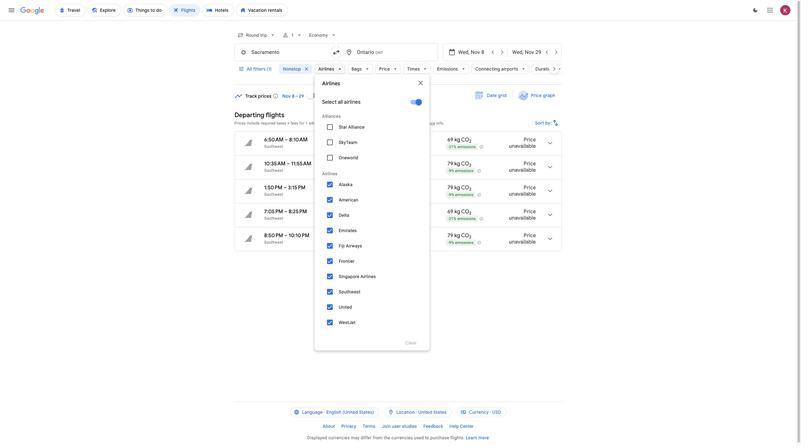 Task type: vqa. For each thing, say whether or not it's contained in the screenshot.
AMERICAN
yes



Task type: describe. For each thing, give the bounding box(es) containing it.
taxes
[[277, 121, 286, 126]]

language
[[302, 410, 323, 416]]

co for 11:55 am
[[462, 161, 470, 167]]

learn more about tracked prices image
[[273, 93, 279, 99]]

2 for 8:10 am
[[470, 139, 472, 144]]

nov
[[283, 93, 291, 99]]

by:
[[546, 120, 552, 126]]

79 kg co 2 for 11:55 am
[[448, 161, 472, 168]]

date grid button
[[470, 90, 512, 101]]

8:25 pm
[[289, 209, 307, 215]]

3 79 kg co 2 from the top
[[448, 233, 472, 240]]

8:10 am
[[289, 137, 308, 143]]

69 for 8:25 pm
[[448, 209, 454, 215]]

Arrival time: 11:55 AM. text field
[[291, 161, 312, 167]]

Departure time: 6:50 AM. text field
[[264, 137, 284, 143]]

join user studies
[[382, 425, 417, 430]]

prices
[[235, 121, 246, 126]]

join
[[382, 425, 391, 430]]

price left flight details. leaves sacramento international airport at 8:50 pm on wednesday, november 8 and arrives at ontario international airport at 10:10 pm on wednesday, november 8. icon
[[524, 233, 536, 239]]

co for 3:15 pm
[[462, 185, 470, 191]]

co for 8:10 am
[[462, 137, 470, 143]]

69 for 8:10 am
[[448, 137, 454, 143]]

join user studies link
[[379, 422, 420, 432]]

3:15 pm
[[288, 185, 306, 191]]

assistance
[[416, 121, 436, 126]]

states)
[[359, 410, 374, 416]]

1 currencies from the left
[[329, 436, 350, 441]]

duration
[[536, 66, 554, 72]]

the
[[384, 436, 391, 441]]

adult.
[[309, 121, 319, 126]]

emissions for 8:10 am
[[458, 145, 476, 149]]

flights
[[266, 111, 285, 119]]

emissions for 3:15 pm
[[456, 193, 474, 197]]

required
[[261, 121, 276, 126]]

79 for 11:55 am
[[448, 161, 454, 167]]

smf
[[360, 241, 368, 245]]

select all airlines
[[322, 99, 361, 106]]

fiji
[[339, 244, 345, 249]]

more
[[479, 436, 489, 441]]

leaves sacramento international airport at 7:05 pm on wednesday, november 8 and arrives at ontario international airport at 8:25 pm on wednesday, november 8. element
[[264, 209, 307, 215]]

79 kg co 2 for 3:15 pm
[[448, 185, 472, 192]]

emissions for 8:25 pm
[[458, 217, 476, 221]]

co for 8:25 pm
[[462, 209, 470, 215]]

may
[[351, 436, 360, 441]]

3 9% from the top
[[449, 241, 455, 245]]

unavailable for 3:15 pm
[[509, 191, 536, 198]]

leaves sacramento international airport at 10:35 am on wednesday, november 8 and arrives at ontario international airport at 11:55 am on wednesday, november 8. element
[[264, 161, 312, 167]]

emirates
[[339, 228, 357, 234]]

8 – 29
[[292, 93, 304, 99]]

-21% emissions for 8:25 pm
[[448, 217, 476, 221]]

skyteam
[[339, 140, 358, 145]]

change appearance image
[[748, 3, 764, 18]]

oneworld
[[339, 155, 358, 161]]

connecting
[[476, 66, 501, 72]]

kg for 11:55 am
[[455, 161, 460, 167]]

find the best price region
[[235, 88, 562, 107]]

price unavailable for 3:15 pm
[[509, 185, 536, 198]]

flight details. leaves sacramento international airport at 7:05 pm on wednesday, november 8 and arrives at ontario international airport at 8:25 pm on wednesday, november 8. image
[[543, 208, 558, 223]]

english (united states)
[[327, 410, 374, 416]]

optional charges and bag fees
[[320, 121, 375, 126]]

2 currencies from the left
[[392, 436, 413, 441]]

departing
[[235, 111, 265, 119]]

- for 8:25 pm
[[448, 217, 449, 221]]

westjet
[[339, 321, 356, 326]]

alliance
[[349, 125, 365, 130]]

optional
[[320, 121, 335, 126]]

Departure time: 7:05 PM. text field
[[264, 209, 283, 215]]

price unavailable for 8:25 pm
[[509, 209, 536, 222]]

bag fees button
[[359, 121, 375, 126]]

9% for 11:55 am
[[449, 169, 455, 173]]

1:50 pm – 3:15 pm southwest
[[264, 185, 306, 197]]

Departure text field
[[459, 44, 488, 61]]

price button
[[376, 61, 401, 77]]

price left flight details. leaves sacramento international airport at 10:35 am on wednesday, november 8 and arrives at ontario international airport at 11:55 am on wednesday, november 8. "image" on the right top of page
[[524, 161, 536, 167]]

center
[[460, 425, 474, 430]]

none search field containing airlines
[[235, 28, 565, 351]]

leaves sacramento international airport at 1:50 pm on wednesday, november 8 and arrives at ontario international airport at 3:15 pm on wednesday, november 8. element
[[264, 185, 306, 191]]

10:10 pm
[[289, 233, 310, 239]]

airlines
[[344, 99, 361, 106]]

american
[[339, 198, 359, 203]]

times button
[[404, 61, 431, 77]]

7:05 pm
[[264, 209, 283, 215]]

leaves sacramento international airport at 8:50 pm on wednesday, november 8 and arrives at ontario international airport at 10:10 pm on wednesday, november 8. element
[[264, 233, 310, 239]]

times
[[408, 66, 420, 72]]

currency
[[469, 410, 489, 416]]

main menu image
[[8, 6, 15, 14]]

21% for 8:10 am
[[449, 145, 457, 149]]

connecting airports
[[476, 66, 519, 72]]

unavailable for 8:10 am
[[509, 143, 536, 150]]

user
[[392, 425, 401, 430]]

21% for 8:25 pm
[[449, 217, 457, 221]]

fiji airways
[[339, 244, 362, 249]]

flight details. leaves sacramento international airport at 10:35 am on wednesday, november 8 and arrives at ontario international airport at 11:55 am on wednesday, november 8. image
[[543, 160, 558, 175]]

passenger assistance
[[396, 121, 436, 126]]

all filters (1)
[[247, 66, 272, 72]]

displayed
[[308, 436, 327, 441]]

airports
[[502, 66, 519, 72]]

prices
[[258, 93, 272, 99]]

help
[[450, 425, 459, 430]]

5 - from the top
[[448, 241, 449, 245]]

2 for 8:25 pm
[[470, 211, 472, 216]]

purchase
[[431, 436, 450, 441]]

Arrival time: 8:25 PM. text field
[[289, 209, 307, 215]]

price down sort
[[524, 137, 536, 143]]

8:50 pm
[[264, 233, 283, 239]]

star alliance
[[339, 125, 365, 130]]

next image
[[547, 61, 562, 77]]

track
[[246, 93, 257, 99]]

loading results progress bar
[[0, 20, 797, 22]]

(united
[[343, 410, 358, 416]]

6:50 am
[[264, 137, 284, 143]]

- for 3:15 pm
[[448, 193, 449, 197]]

differ
[[361, 436, 372, 441]]

flights.
[[451, 436, 465, 441]]

airlines inside "popup button"
[[319, 66, 335, 72]]

-9% emissions for 11:55 am
[[448, 169, 474, 173]]

1 inside departing flights main content
[[306, 121, 308, 126]]



Task type: locate. For each thing, give the bounding box(es) containing it.
69
[[448, 137, 454, 143], [448, 209, 454, 215]]

passenger assistance button
[[396, 121, 436, 126]]

terms link
[[360, 422, 379, 432]]

price unavailable for 8:10 am
[[509, 137, 536, 150]]

learn
[[466, 436, 478, 441]]

Departure time: 8:50 PM. text field
[[264, 233, 283, 239]]

– left arrival time: 8:10 am. 'text field' at left top
[[285, 137, 288, 143]]

southwest down '1:50 pm'
[[264, 193, 283, 197]]

– for 10:35 am
[[287, 161, 290, 167]]

southwest down the 8:50 pm
[[264, 241, 283, 245]]

1 vertical spatial 1
[[306, 121, 308, 126]]

2 price unavailable from the top
[[509, 161, 536, 174]]

southwest for 1:50 pm
[[264, 193, 283, 197]]

price graph button
[[515, 90, 561, 101]]

0 vertical spatial united
[[339, 305, 352, 310]]

date grid
[[487, 93, 507, 99]]

to
[[425, 436, 429, 441]]

southwest inside 7:05 pm – 8:25 pm southwest
[[264, 217, 283, 221]]

unavailable left flight details. leaves sacramento international airport at 10:35 am on wednesday, november 8 and arrives at ontario international airport at 11:55 am on wednesday, november 8. "image" on the right top of page
[[509, 167, 536, 174]]

feedback link
[[420, 422, 447, 432]]

0 horizontal spatial united
[[339, 305, 352, 310]]

southwest inside "6:50 am – 8:10 am southwest"
[[264, 145, 283, 149]]

1 vertical spatial -9% emissions
[[448, 193, 474, 197]]

– for 8:50 pm
[[285, 233, 288, 239]]

singapore airlines
[[339, 274, 376, 280]]

4 price unavailable from the top
[[509, 209, 536, 222]]

4 - from the top
[[448, 217, 449, 221]]

1 vertical spatial 69 kg co 2
[[448, 209, 472, 216]]

-9% emissions
[[448, 169, 474, 173], [448, 193, 474, 197], [448, 241, 474, 245]]

– inside 8:50 pm – 10:10 pm southwest
[[285, 233, 288, 239]]

1 horizontal spatial currencies
[[392, 436, 413, 441]]

used
[[414, 436, 424, 441]]

1 vertical spatial 79
[[448, 185, 454, 191]]

0 vertical spatial 69
[[448, 137, 454, 143]]

departing flights main content
[[235, 88, 562, 257]]

and
[[352, 121, 358, 126]]

bags
[[352, 66, 362, 72]]

– inside 1:50 pm – 3:15 pm southwest
[[284, 185, 287, 191]]

united states
[[419, 410, 447, 416]]

usd
[[493, 410, 502, 416]]

1 button
[[280, 28, 305, 43]]

passenger
[[396, 121, 415, 126]]

help center link
[[447, 422, 477, 432]]

united inside search field
[[339, 305, 352, 310]]

1 69 from the top
[[448, 137, 454, 143]]

Arrival time: 8:10 AM. text field
[[289, 137, 308, 143]]

0 vertical spatial -9% emissions
[[448, 169, 474, 173]]

airlines
[[319, 66, 335, 72], [322, 81, 340, 87], [322, 171, 338, 177], [361, 274, 376, 280]]

for
[[300, 121, 305, 126]]

3 -9% emissions from the top
[[448, 241, 474, 245]]

all filters (1) button
[[235, 61, 277, 77]]

emissions button
[[434, 61, 469, 77]]

1 vertical spatial -21% emissions
[[448, 217, 476, 221]]

3 unavailable from the top
[[509, 191, 536, 198]]

2 unavailable from the top
[[509, 167, 536, 174]]

69 kg co 2 for 8:10 am
[[448, 137, 472, 144]]

states
[[434, 410, 447, 416]]

southwest down 6:50 am
[[264, 145, 283, 149]]

1 vertical spatial 79 kg co 2
[[448, 185, 472, 192]]

southwest for 6:50 am
[[264, 145, 283, 149]]

5 unavailable from the top
[[509, 239, 536, 246]]

+
[[288, 121, 290, 126]]

1 vertical spatial united
[[419, 410, 433, 416]]

4 unavailable from the top
[[509, 215, 536, 222]]

1 horizontal spatial united
[[419, 410, 433, 416]]

2 -9% emissions from the top
[[448, 193, 474, 197]]

– for 1:50 pm
[[284, 185, 287, 191]]

connecting airports button
[[472, 61, 529, 77]]

1 -21% emissions from the top
[[448, 145, 476, 149]]

1 unavailable from the top
[[509, 143, 536, 150]]

3 price unavailable from the top
[[509, 185, 536, 198]]

privacy link
[[338, 422, 360, 432]]

charges
[[336, 121, 351, 126]]

10:35 am – 11:55 am southwest
[[264, 161, 312, 173]]

2 69 kg co 2 from the top
[[448, 209, 472, 216]]

united for united states
[[419, 410, 433, 416]]

79 kg co 2
[[448, 161, 472, 168], [448, 185, 472, 192], [448, 233, 472, 240]]

emissions for 11:55 am
[[456, 169, 474, 173]]

1 vertical spatial 9%
[[449, 193, 455, 197]]

include
[[247, 121, 260, 126]]

help center
[[450, 425, 474, 430]]

southwest for 10:35 am
[[264, 169, 283, 173]]

3 kg from the top
[[455, 185, 460, 191]]

southwest inside 8:50 pm – 10:10 pm southwest
[[264, 241, 283, 245]]

kg for 8:25 pm
[[455, 209, 461, 215]]

1 vertical spatial 21%
[[449, 217, 457, 221]]

None text field
[[235, 44, 335, 61], [338, 44, 438, 61], [235, 44, 335, 61], [338, 44, 438, 61]]

southwest down '7:05 pm'
[[264, 217, 283, 221]]

1 vertical spatial 69
[[448, 209, 454, 215]]

frontier
[[339, 259, 355, 264]]

2 21% from the top
[[449, 217, 457, 221]]

0 vertical spatial 9%
[[449, 169, 455, 173]]

5 kg from the top
[[455, 233, 460, 239]]

price unavailable left flight details. leaves sacramento international airport at 1:50 pm on wednesday, november 8 and arrives at ontario international airport at 3:15 pm on wednesday, november 8. image
[[509, 185, 536, 198]]

2 for 3:15 pm
[[470, 187, 472, 192]]

None search field
[[235, 28, 565, 351]]

bags button
[[348, 61, 373, 77]]

price left flight details. leaves sacramento international airport at 1:50 pm on wednesday, november 8 and arrives at ontario international airport at 3:15 pm on wednesday, november 8. image
[[524, 185, 536, 191]]

price left "graph" on the top right of the page
[[531, 93, 542, 99]]

southwest down singapore at left bottom
[[339, 290, 361, 295]]

2 vertical spatial 79
[[448, 233, 454, 239]]

price unavailable down sort
[[509, 137, 536, 150]]

price left flight details. leaves sacramento international airport at 7:05 pm on wednesday, november 8 and arrives at ontario international airport at 8:25 pm on wednesday, november 8. icon
[[524, 209, 536, 215]]

- for 11:55 am
[[448, 169, 449, 173]]

Arrival time: 3:15 PM. text field
[[288, 185, 306, 191]]

nov 8 – 29
[[283, 93, 304, 99]]

duration button
[[532, 61, 565, 77]]

- for 8:10 am
[[448, 145, 449, 149]]

4 kg from the top
[[455, 209, 461, 215]]

3 - from the top
[[448, 193, 449, 197]]

price graph
[[531, 93, 556, 99]]

price inside popup button
[[379, 66, 390, 72]]

79 for 3:15 pm
[[448, 185, 454, 191]]

close dialog image
[[417, 79, 425, 87]]

united left states
[[419, 410, 433, 416]]

5 price unavailable from the top
[[509, 233, 536, 246]]

united up westjet
[[339, 305, 352, 310]]

unavailable
[[509, 143, 536, 150], [509, 167, 536, 174], [509, 191, 536, 198], [509, 215, 536, 222], [509, 239, 536, 246]]

sort
[[535, 120, 544, 126]]

price inside button
[[531, 93, 542, 99]]

1 horizontal spatial 1
[[306, 121, 308, 126]]

0 horizontal spatial currencies
[[329, 436, 350, 441]]

price unavailable for 11:55 am
[[509, 161, 536, 174]]

kg
[[455, 137, 461, 143], [455, 161, 460, 167], [455, 185, 460, 191], [455, 209, 461, 215], [455, 233, 460, 239]]

unavailable left flight details. leaves sacramento international airport at 8:50 pm on wednesday, november 8 and arrives at ontario international airport at 10:10 pm on wednesday, november 8. icon
[[509, 239, 536, 246]]

– for 6:50 am
[[285, 137, 288, 143]]

price right bags popup button
[[379, 66, 390, 72]]

price unavailable left flight details. leaves sacramento international airport at 8:50 pm on wednesday, november 8 and arrives at ontario international airport at 10:10 pm on wednesday, november 8. icon
[[509, 233, 536, 246]]

southwest for 8:50 pm
[[264, 241, 283, 245]]

learn more link
[[466, 436, 489, 441]]

united
[[339, 305, 352, 310], [419, 410, 433, 416]]

– right departure time: 8:50 pm. text box
[[285, 233, 288, 239]]

11:55 am
[[291, 161, 312, 167]]

1 9% from the top
[[449, 169, 455, 173]]

unavailable left flight details. leaves sacramento international airport at 1:50 pm on wednesday, november 8 and arrives at ontario international airport at 3:15 pm on wednesday, november 8. image
[[509, 191, 536, 198]]

unavailable left flight details. leaves sacramento international airport at 6:50 am on wednesday, november 8 and arrives at ontario international airport at 8:10 am on wednesday, november 8. icon in the right top of the page
[[509, 143, 536, 150]]

2 vertical spatial -9% emissions
[[448, 241, 474, 245]]

6:50 am – 8:10 am southwest
[[264, 137, 308, 149]]

fees right bag
[[367, 121, 375, 126]]

69 kg co 2 for 8:25 pm
[[448, 209, 472, 216]]

nonstop
[[283, 66, 301, 72]]

unavailable for 11:55 am
[[509, 167, 536, 174]]

2 79 kg co 2 from the top
[[448, 185, 472, 192]]

about link
[[320, 422, 338, 432]]

0 vertical spatial 1
[[291, 33, 294, 38]]

southwest for 7:05 pm
[[264, 217, 283, 221]]

southwest inside 10:35 am – 11:55 am southwest
[[264, 169, 283, 173]]

0 vertical spatial 21%
[[449, 145, 457, 149]]

kg for 8:10 am
[[455, 137, 461, 143]]

price unavailable left flight details. leaves sacramento international airport at 7:05 pm on wednesday, november 8 and arrives at ontario international airport at 8:25 pm on wednesday, november 8. icon
[[509, 209, 536, 222]]

-21% emissions for 8:10 am
[[448, 145, 476, 149]]

feedback
[[424, 425, 443, 430]]

(1)
[[267, 66, 272, 72]]

Arrival time: 10:10 PM. text field
[[289, 233, 310, 239]]

all
[[338, 99, 343, 106]]

price unavailable left flight details. leaves sacramento international airport at 10:35 am on wednesday, november 8 and arrives at ontario international airport at 11:55 am on wednesday, november 8. "image" on the right top of page
[[509, 161, 536, 174]]

1 21% from the top
[[449, 145, 457, 149]]

0 vertical spatial 79 kg co 2
[[448, 161, 472, 168]]

currencies down join user studies
[[392, 436, 413, 441]]

singapore
[[339, 274, 360, 280]]

1 79 from the top
[[448, 161, 454, 167]]

– inside 7:05 pm – 8:25 pm southwest
[[284, 209, 288, 215]]

departing flights
[[235, 111, 285, 119]]

fees
[[291, 121, 299, 126], [367, 121, 375, 126]]

southwest
[[264, 145, 283, 149], [264, 169, 283, 173], [264, 193, 283, 197], [264, 217, 283, 221], [264, 241, 283, 245], [339, 290, 361, 295]]

bag
[[359, 121, 366, 126]]

-9% emissions for 3:15 pm
[[448, 193, 474, 197]]

1 price unavailable from the top
[[509, 137, 536, 150]]

kg for 3:15 pm
[[455, 185, 460, 191]]

all
[[247, 66, 252, 72]]

emissions
[[437, 66, 458, 72]]

– inside "6:50 am – 8:10 am southwest"
[[285, 137, 288, 143]]

unavailable for 8:25 pm
[[509, 215, 536, 222]]

flight details. leaves sacramento international airport at 1:50 pm on wednesday, november 8 and arrives at ontario international airport at 3:15 pm on wednesday, november 8. image
[[543, 184, 558, 199]]

1 horizontal spatial fees
[[367, 121, 375, 126]]

location
[[397, 410, 415, 416]]

0 vertical spatial 79
[[448, 161, 454, 167]]

1 - from the top
[[448, 145, 449, 149]]

1 69 kg co 2 from the top
[[448, 137, 472, 144]]

1 fees from the left
[[291, 121, 299, 126]]

2 - from the top
[[448, 169, 449, 173]]

flight details. leaves sacramento international airport at 6:50 am on wednesday, november 8 and arrives at ontario international airport at 8:10 am on wednesday, november 8. image
[[543, 136, 558, 151]]

2 fees from the left
[[367, 121, 375, 126]]

flight details. leaves sacramento international airport at 8:50 pm on wednesday, november 8 and arrives at ontario international airport at 10:10 pm on wednesday, november 8. image
[[543, 232, 558, 247]]

– left 3:15 pm
[[284, 185, 287, 191]]

2 vertical spatial 79 kg co 2
[[448, 233, 472, 240]]

fees right +
[[291, 121, 299, 126]]

2 -21% emissions from the top
[[448, 217, 476, 221]]

currencies down privacy
[[329, 436, 350, 441]]

privacy
[[342, 425, 356, 430]]

1 kg from the top
[[455, 137, 461, 143]]

1 -9% emissions from the top
[[448, 169, 474, 173]]

airlines button
[[315, 61, 345, 77]]

date
[[487, 93, 497, 99]]

southwest inside 1:50 pm – 3:15 pm southwest
[[264, 193, 283, 197]]

Departure time: 10:35 AM. text field
[[264, 161, 286, 167]]

about
[[323, 425, 335, 430]]

unavailable left flight details. leaves sacramento international airport at 7:05 pm on wednesday, november 8 and arrives at ontario international airport at 8:25 pm on wednesday, november 8. icon
[[509, 215, 536, 222]]

None field
[[235, 29, 279, 41], [307, 29, 340, 41], [235, 29, 279, 41], [307, 29, 340, 41]]

8:50 pm – 10:10 pm southwest
[[264, 233, 310, 245]]

2 79 from the top
[[448, 185, 454, 191]]

1 79 kg co 2 from the top
[[448, 161, 472, 168]]

0 horizontal spatial fees
[[291, 121, 299, 126]]

swap origin and destination. image
[[333, 49, 340, 56]]

2 for 11:55 am
[[470, 163, 472, 168]]

southwest down 10:35 am
[[264, 169, 283, 173]]

leaves sacramento international airport at 6:50 am on wednesday, november 8 and arrives at ontario international airport at 8:10 am on wednesday, november 8. element
[[264, 137, 308, 143]]

prices include required taxes + fees for 1 adult.
[[235, 121, 319, 126]]

– for 7:05 pm
[[284, 209, 288, 215]]

Departure time: 1:50 PM. text field
[[264, 185, 283, 191]]

–
[[285, 137, 288, 143], [287, 161, 290, 167], [284, 185, 287, 191], [284, 209, 288, 215], [285, 233, 288, 239]]

studies
[[402, 425, 417, 430]]

0 vertical spatial -21% emissions
[[448, 145, 476, 149]]

Return text field
[[513, 44, 542, 61]]

1 inside popup button
[[291, 33, 294, 38]]

2 vertical spatial 9%
[[449, 241, 455, 245]]

united for united
[[339, 305, 352, 310]]

9%
[[449, 169, 455, 173], [449, 193, 455, 197], [449, 241, 455, 245]]

9% for 3:15 pm
[[449, 193, 455, 197]]

2 kg from the top
[[455, 161, 460, 167]]

2 9% from the top
[[449, 193, 455, 197]]

0 horizontal spatial 1
[[291, 33, 294, 38]]

displayed currencies may differ from the currencies used to purchase flights. learn more
[[308, 436, 489, 441]]

filters
[[253, 66, 266, 72]]

english
[[327, 410, 342, 416]]

– left '11:55 am'
[[287, 161, 290, 167]]

– inside 10:35 am – 11:55 am southwest
[[287, 161, 290, 167]]

2 69 from the top
[[448, 209, 454, 215]]

alaska
[[339, 182, 353, 187]]

southwest inside search field
[[339, 290, 361, 295]]

track prices
[[246, 93, 272, 99]]

grid
[[498, 93, 507, 99]]

– left the 8:25 pm text box
[[284, 209, 288, 215]]

star
[[339, 125, 347, 130]]

nonstop button
[[279, 61, 312, 77]]

graph
[[543, 93, 556, 99]]

0 vertical spatial 69 kg co 2
[[448, 137, 472, 144]]

79
[[448, 161, 454, 167], [448, 185, 454, 191], [448, 233, 454, 239]]

3 79 from the top
[[448, 233, 454, 239]]



